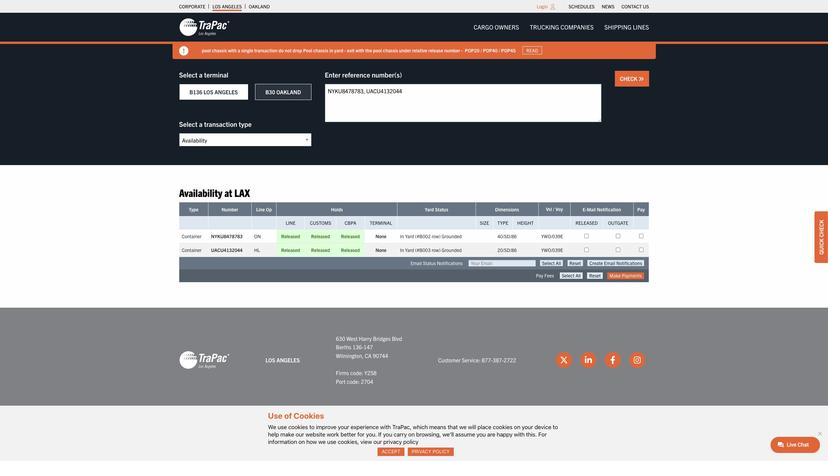 Task type: describe. For each thing, give the bounding box(es) containing it.
footer containing 630 west harry bridges blvd
[[0, 308, 829, 434]]

©
[[380, 421, 384, 427]]

pop20
[[465, 47, 480, 53]]

carry
[[394, 432, 407, 438]]

safety & security | legal terms & privacy | tariff
[[409, 421, 527, 427]]

b30
[[266, 89, 275, 95]]

0 vertical spatial solid image
[[179, 46, 189, 56]]

all rights reserved. trapac llc © 2023
[[302, 421, 396, 427]]

for
[[358, 432, 365, 438]]

line for line
[[286, 220, 296, 226]]

2 | from the left
[[510, 421, 511, 427]]

shipping
[[605, 23, 632, 31]]

happy
[[497, 432, 513, 438]]

a for terminal
[[199, 71, 203, 79]]

los angeles image for footer containing 630 west harry bridges blvd
[[179, 351, 230, 370]]

no image
[[817, 431, 824, 437]]

0 vertical spatial los
[[213, 3, 221, 9]]

select for select a transaction type
[[179, 120, 198, 128]]

you.
[[366, 432, 377, 438]]

in for in yard (#b003 row) grounded
[[400, 247, 404, 253]]

reference
[[342, 71, 371, 79]]

(#b002
[[416, 234, 431, 240]]

notifications
[[437, 261, 463, 267]]

yard for (#b002
[[405, 234, 414, 240]]

uacu4132044
[[211, 247, 243, 253]]

op
[[266, 207, 272, 213]]

1 vertical spatial type
[[498, 220, 509, 226]]

llc
[[371, 421, 379, 427]]

use
[[268, 412, 283, 421]]

better
[[341, 432, 356, 438]]

harry
[[359, 336, 372, 342]]

(#b003
[[416, 247, 431, 253]]

1 chassis from the left
[[212, 47, 227, 53]]

0 vertical spatial oakland
[[249, 3, 270, 9]]

630 west harry bridges blvd berths 136-147 wilmington, ca 90744
[[336, 336, 402, 359]]

0 horizontal spatial &
[[237, 47, 240, 53]]

1 vertical spatial code:
[[347, 378, 360, 385]]

outgate
[[609, 220, 629, 226]]

check button
[[615, 71, 650, 87]]

we
[[268, 424, 277, 431]]

shipping lines link
[[600, 20, 655, 34]]

20/sd/86
[[498, 247, 517, 253]]

means
[[430, 424, 447, 431]]

mail
[[588, 207, 596, 213]]

los angeles link
[[213, 2, 242, 11]]

quick check
[[819, 220, 826, 255]]

berths
[[336, 344, 352, 351]]

1 your from the left
[[338, 424, 350, 431]]

service:
[[462, 357, 481, 364]]

1 vertical spatial privacy
[[412, 449, 432, 455]]

privacy policy
[[412, 449, 450, 455]]

Your Email email field
[[469, 261, 536, 267]]

y258
[[365, 370, 377, 377]]

quick check link
[[815, 212, 829, 263]]

0 vertical spatial code:
[[351, 370, 363, 377]]

email
[[411, 261, 422, 267]]

a for transaction
[[199, 120, 203, 128]]

ywo/039e for 40/sd/86
[[542, 234, 564, 240]]

cbpa
[[345, 220, 357, 226]]

work
[[327, 432, 339, 438]]

place
[[478, 424, 492, 431]]

0 horizontal spatial use
[[278, 424, 287, 431]]

a inside "banner"
[[238, 47, 240, 53]]

trucking companies
[[530, 23, 594, 31]]

1 | from the left
[[453, 421, 454, 427]]

1 vertical spatial use
[[327, 439, 337, 446]]

row) for (#b003
[[432, 247, 441, 253]]

companies
[[561, 23, 594, 31]]

630
[[336, 336, 346, 342]]

grounded for in yard (#b003 row) grounded
[[442, 247, 462, 253]]

ca
[[365, 353, 372, 359]]

read for pool chassis with a single transaction  do not drop pool chassis in yard -  exit with the pool chassis under relative release number -  pop20 / pop40 / pop45
[[527, 47, 539, 53]]

cargo
[[474, 23, 494, 31]]

2 horizontal spatial /
[[554, 206, 555, 212]]

quick
[[819, 239, 826, 255]]

view
[[361, 439, 372, 446]]

accept link
[[378, 448, 405, 457]]

firms code:  y258 port code:  2704
[[336, 370, 377, 385]]

contact us
[[622, 3, 650, 9]]

0 horizontal spatial los angeles
[[213, 3, 242, 9]]

2 your from the left
[[522, 424, 534, 431]]

customer service: 877-387-2722
[[439, 357, 517, 364]]

cargo owners
[[474, 23, 520, 31]]

light image
[[551, 4, 556, 9]]

147
[[364, 344, 373, 351]]

select for select a terminal
[[179, 71, 198, 79]]

voy
[[556, 206, 563, 212]]

pop45
[[502, 47, 516, 53]]

136-
[[353, 344, 364, 351]]

make
[[281, 432, 294, 438]]

west
[[347, 336, 358, 342]]

pay for pay
[[638, 207, 645, 213]]

policy
[[433, 449, 450, 455]]

read for trapac.com lfd & demurrage
[[274, 47, 286, 53]]

read link for pool chassis with a single transaction  do not drop pool chassis in yard -  exit with the pool chassis under relative release number -  pop20 / pop40 / pop45
[[523, 46, 543, 54]]

us
[[644, 3, 650, 9]]

none for in yard (#b003 row) grounded
[[376, 247, 387, 253]]

vsl
[[547, 206, 553, 212]]

pop40
[[483, 47, 498, 53]]

availability
[[179, 186, 223, 199]]

type
[[239, 120, 252, 128]]

1 cookies from the left
[[289, 424, 308, 431]]

2 cookies from the left
[[493, 424, 513, 431]]

los angeles inside footer
[[266, 357, 300, 364]]

are
[[488, 432, 496, 438]]

387-
[[493, 357, 504, 364]]

terminal
[[204, 71, 229, 79]]

2 horizontal spatial &
[[486, 421, 489, 427]]

experience
[[351, 424, 379, 431]]

news
[[602, 3, 615, 9]]

trapac.com lfd & demurrage
[[202, 47, 264, 53]]

2 vertical spatial on
[[299, 439, 305, 446]]

lines
[[634, 23, 650, 31]]

email status notifications
[[411, 261, 463, 267]]

0 vertical spatial on
[[514, 424, 521, 431]]

number
[[222, 207, 238, 213]]

wilmington,
[[336, 353, 364, 359]]

enter
[[325, 71, 341, 79]]



Task type: locate. For each thing, give the bounding box(es) containing it.
1 vertical spatial oakland
[[277, 89, 301, 95]]

pool right the
[[373, 47, 382, 53]]

menu bar
[[566, 2, 653, 11], [469, 20, 655, 34]]

none
[[376, 234, 387, 240], [376, 247, 387, 253]]

1 horizontal spatial our
[[374, 439, 382, 446]]

with down tariff link
[[514, 432, 525, 438]]

security
[[431, 421, 452, 427]]

on up policy
[[409, 432, 415, 438]]

& right terms
[[486, 421, 489, 427]]

a right lfd
[[238, 47, 240, 53]]

read link for trapac.com lfd & demurrage
[[271, 46, 290, 54]]

check
[[621, 75, 639, 82], [819, 220, 826, 238]]

- left exit
[[345, 47, 346, 53]]

fees
[[545, 273, 555, 279]]

terminal
[[370, 220, 393, 226]]

1 horizontal spatial oakland
[[277, 89, 301, 95]]

2 container from the top
[[182, 247, 202, 253]]

code: up 2704
[[351, 370, 363, 377]]

read link left drop
[[271, 46, 290, 54]]

select a terminal
[[179, 71, 229, 79]]

0 horizontal spatial to
[[310, 424, 315, 431]]

type
[[189, 207, 199, 213], [498, 220, 509, 226]]

1 horizontal spatial chassis
[[314, 47, 329, 53]]

2 los angeles image from the top
[[179, 351, 230, 370]]

terms
[[470, 421, 485, 427]]

1 vertical spatial in
[[400, 247, 404, 253]]

banner containing cargo owners
[[0, 13, 829, 59]]

1 select from the top
[[179, 71, 198, 79]]

2 horizontal spatial chassis
[[383, 47, 398, 53]]

0 vertical spatial yard
[[425, 207, 434, 213]]

2 you from the left
[[477, 432, 486, 438]]

0 horizontal spatial on
[[299, 439, 305, 446]]

los angeles image inside "banner"
[[179, 18, 230, 37]]

1 vertical spatial a
[[199, 71, 203, 79]]

1 vertical spatial los angeles image
[[179, 351, 230, 370]]

schedules link
[[569, 2, 595, 11]]

trucking companies link
[[525, 20, 600, 34]]

1 horizontal spatial &
[[426, 421, 430, 427]]

/ left pop45
[[499, 47, 501, 53]]

with left single
[[228, 47, 237, 53]]

in left (#b003
[[400, 247, 404, 253]]

1 vertical spatial check
[[819, 220, 826, 238]]

2 vertical spatial los
[[266, 357, 276, 364]]

login
[[537, 3, 548, 9]]

1 horizontal spatial privacy
[[491, 421, 509, 427]]

transaction left type
[[204, 120, 237, 128]]

we up assume
[[460, 424, 467, 431]]

banner
[[0, 13, 829, 59]]

line left customs
[[286, 220, 296, 226]]

None button
[[541, 261, 564, 267], [568, 261, 584, 267], [588, 261, 645, 267], [560, 273, 583, 279], [588, 273, 603, 279], [541, 261, 564, 267], [568, 261, 584, 267], [588, 261, 645, 267], [560, 273, 583, 279], [588, 273, 603, 279]]

lfd
[[227, 47, 236, 53]]

chassis left lfd
[[212, 47, 227, 53]]

yard for (#b003
[[405, 247, 414, 253]]

/ left pop40
[[481, 47, 482, 53]]

pay right "notification"
[[638, 207, 645, 213]]

schedules
[[569, 3, 595, 9]]

none for in yard (#b002 row) grounded
[[376, 234, 387, 240]]

menu bar down light icon
[[469, 20, 655, 34]]

0 horizontal spatial your
[[338, 424, 350, 431]]

make payments
[[610, 273, 642, 279]]

that
[[448, 424, 458, 431]]

to right all
[[310, 424, 315, 431]]

cookies up make
[[289, 424, 308, 431]]

1 row) from the top
[[432, 234, 441, 240]]

bridges
[[373, 336, 391, 342]]

2722
[[504, 357, 517, 364]]

1 horizontal spatial /
[[499, 47, 501, 53]]

you down place
[[477, 432, 486, 438]]

1 horizontal spatial on
[[409, 432, 415, 438]]

1 horizontal spatial transaction
[[255, 47, 278, 53]]

the
[[366, 47, 372, 53]]

number(s)
[[372, 71, 402, 79]]

ywo/039e for 20/sd/86
[[542, 247, 564, 253]]

1 vertical spatial angeles
[[215, 89, 238, 95]]

your up better
[[338, 424, 350, 431]]

firms
[[336, 370, 349, 377]]

2 read link from the left
[[523, 46, 543, 54]]

news link
[[602, 2, 615, 11]]

1 vertical spatial los
[[204, 89, 214, 95]]

tariff
[[512, 421, 527, 427]]

status down in yard (#b003 row) grounded
[[423, 261, 436, 267]]

90744
[[373, 353, 389, 359]]

0 horizontal spatial our
[[296, 432, 304, 438]]

use down work
[[327, 439, 337, 446]]

&
[[237, 47, 240, 53], [426, 421, 430, 427], [486, 421, 489, 427]]

1 vertical spatial transaction
[[204, 120, 237, 128]]

grounded for in yard (#b002 row) grounded
[[442, 234, 462, 240]]

container for uacu4132044
[[182, 247, 202, 253]]

our down if
[[374, 439, 382, 446]]

on left how
[[299, 439, 305, 446]]

on left device
[[514, 424, 521, 431]]

0 vertical spatial status
[[435, 207, 449, 213]]

holds
[[331, 207, 343, 213]]

oakland
[[249, 3, 270, 9], [277, 89, 301, 95]]

1 pool from the left
[[202, 47, 211, 53]]

1 horizontal spatial |
[[510, 421, 511, 427]]

1 vertical spatial row)
[[432, 247, 441, 253]]

0 horizontal spatial line
[[256, 207, 265, 213]]

on
[[254, 234, 261, 240]]

1 horizontal spatial type
[[498, 220, 509, 226]]

customs
[[310, 220, 332, 226]]

1 horizontal spatial pay
[[638, 207, 645, 213]]

policy
[[404, 439, 419, 446]]

1 vertical spatial on
[[409, 432, 415, 438]]

0 horizontal spatial we
[[319, 439, 326, 446]]

1 vertical spatial solid image
[[639, 76, 645, 82]]

0 vertical spatial type
[[189, 207, 199, 213]]

2 vertical spatial a
[[199, 120, 203, 128]]

device
[[535, 424, 552, 431]]

status
[[435, 207, 449, 213], [423, 261, 436, 267]]

1 ywo/039e from the top
[[542, 234, 564, 240]]

oakland right los angeles link
[[249, 3, 270, 9]]

exit
[[347, 47, 355, 53]]

status up in yard (#b002 row) grounded
[[435, 207, 449, 213]]

single
[[241, 47, 253, 53]]

solid image
[[179, 46, 189, 56], [639, 76, 645, 82]]

trapac
[[353, 421, 370, 427]]

0 horizontal spatial privacy
[[412, 449, 432, 455]]

1 in from the top
[[400, 234, 404, 240]]

footer
[[0, 308, 829, 434]]

login link
[[537, 3, 548, 9]]

0 vertical spatial in
[[400, 234, 404, 240]]

ywo/039e down "vsl / voy" on the top right of the page
[[542, 234, 564, 240]]

which
[[413, 424, 428, 431]]

0 horizontal spatial |
[[453, 421, 454, 427]]

los angeles image inside footer
[[179, 351, 230, 370]]

1 horizontal spatial solid image
[[639, 76, 645, 82]]

| left tariff
[[510, 421, 511, 427]]

status for email
[[423, 261, 436, 267]]

1 horizontal spatial check
[[819, 220, 826, 238]]

1 read from the left
[[274, 47, 286, 53]]

1 los angeles image from the top
[[179, 18, 230, 37]]

row) for (#b002
[[432, 234, 441, 240]]

0 horizontal spatial chassis
[[212, 47, 227, 53]]

b136
[[190, 89, 203, 95]]

0 vertical spatial row)
[[432, 234, 441, 240]]

1 vertical spatial pay
[[537, 273, 544, 279]]

Enter reference number(s) text field
[[325, 84, 602, 122]]

we
[[460, 424, 467, 431], [319, 439, 326, 446]]

this.
[[527, 432, 537, 438]]

0 horizontal spatial oakland
[[249, 3, 270, 9]]

1 vertical spatial we
[[319, 439, 326, 446]]

0 vertical spatial pay
[[638, 207, 645, 213]]

1 horizontal spatial read
[[527, 47, 539, 53]]

1 horizontal spatial -
[[462, 47, 463, 53]]

on
[[514, 424, 521, 431], [409, 432, 415, 438], [299, 439, 305, 446]]

0 horizontal spatial solid image
[[179, 46, 189, 56]]

corporate link
[[179, 2, 206, 11]]

line
[[256, 207, 265, 213], [286, 220, 296, 226]]

pay fees
[[537, 273, 555, 279]]

1 vertical spatial select
[[179, 120, 198, 128]]

0 horizontal spatial cookies
[[289, 424, 308, 431]]

40/sd/86
[[498, 234, 517, 240]]

0 vertical spatial container
[[182, 234, 202, 240]]

rights
[[311, 421, 327, 427]]

los angeles image for "banner" containing cargo owners
[[179, 18, 230, 37]]

1 vertical spatial status
[[423, 261, 436, 267]]

type down availability
[[189, 207, 199, 213]]

menu bar up shipping
[[566, 2, 653, 11]]

1 horizontal spatial pool
[[373, 47, 382, 53]]

2 in from the top
[[400, 247, 404, 253]]

| left legal
[[453, 421, 454, 427]]

& right lfd
[[237, 47, 240, 53]]

None checkbox
[[617, 234, 621, 239], [585, 248, 589, 252], [617, 248, 621, 252], [640, 248, 644, 252], [617, 234, 621, 239], [585, 248, 589, 252], [617, 248, 621, 252], [640, 248, 644, 252]]

read right pop45
[[527, 47, 539, 53]]

you
[[383, 432, 393, 438], [477, 432, 486, 438]]

2 chassis from the left
[[314, 47, 329, 53]]

if
[[379, 432, 382, 438]]

1 you from the left
[[383, 432, 393, 438]]

ywo/039e up fees at the right bottom
[[542, 247, 564, 253]]

0 vertical spatial a
[[238, 47, 240, 53]]

1 - from the left
[[345, 47, 346, 53]]

row) up email status notifications
[[432, 247, 441, 253]]

- right the number
[[462, 47, 463, 53]]

1 vertical spatial container
[[182, 247, 202, 253]]

0 vertical spatial check
[[621, 75, 639, 82]]

dimensions
[[496, 207, 520, 213]]

pool
[[303, 47, 313, 53]]

2 grounded from the top
[[442, 247, 462, 253]]

/ right vsl
[[554, 206, 555, 212]]

trapac.com
[[202, 47, 226, 53]]

trapac,
[[393, 424, 412, 431]]

yard up in yard (#b002 row) grounded
[[425, 207, 434, 213]]

1 horizontal spatial read link
[[523, 46, 543, 54]]

1 vertical spatial none
[[376, 247, 387, 253]]

1 container from the top
[[182, 234, 202, 240]]

cargo owners link
[[469, 20, 525, 34]]

& right safety
[[426, 421, 430, 427]]

0 horizontal spatial check
[[621, 75, 639, 82]]

2 row) from the top
[[432, 247, 441, 253]]

make
[[610, 273, 621, 279]]

2 vertical spatial yard
[[405, 247, 414, 253]]

under
[[399, 47, 411, 53]]

to
[[310, 424, 315, 431], [553, 424, 559, 431]]

in left "(#b002"
[[400, 234, 404, 240]]

2 none from the top
[[376, 247, 387, 253]]

improve
[[316, 424, 337, 431]]

0 vertical spatial los angeles
[[213, 3, 242, 9]]

0 vertical spatial select
[[179, 71, 198, 79]]

grounded
[[442, 234, 462, 240], [442, 247, 462, 253]]

container for nyku8478783
[[182, 234, 202, 240]]

los angeles image
[[179, 18, 230, 37], [179, 351, 230, 370]]

not
[[285, 47, 292, 53]]

2 read from the left
[[527, 47, 539, 53]]

a
[[238, 47, 240, 53], [199, 71, 203, 79], [199, 120, 203, 128]]

number
[[445, 47, 461, 53]]

a left terminal
[[199, 71, 203, 79]]

None checkbox
[[585, 234, 589, 239], [640, 234, 644, 239], [585, 234, 589, 239], [640, 234, 644, 239]]

2 select from the top
[[179, 120, 198, 128]]

1 vertical spatial los angeles
[[266, 357, 300, 364]]

chassis left in
[[314, 47, 329, 53]]

yard left (#b003
[[405, 247, 414, 253]]

0 vertical spatial los angeles image
[[179, 18, 230, 37]]

0 vertical spatial we
[[460, 424, 467, 431]]

2 ywo/039e from the top
[[542, 247, 564, 253]]

read link right pop45
[[523, 46, 543, 54]]

0 vertical spatial angeles
[[222, 3, 242, 9]]

line for line op
[[256, 207, 265, 213]]

you right if
[[383, 432, 393, 438]]

a down b136
[[199, 120, 203, 128]]

select up b136
[[179, 71, 198, 79]]

1 grounded from the top
[[442, 234, 462, 240]]

e-mail notification
[[583, 207, 622, 213]]

b136 los angeles
[[190, 89, 238, 95]]

pay left fees at the right bottom
[[537, 273, 544, 279]]

with up if
[[381, 424, 391, 431]]

menu bar containing schedules
[[566, 2, 653, 11]]

help
[[268, 432, 279, 438]]

pay for pay fees
[[537, 273, 544, 279]]

privacy down policy
[[412, 449, 432, 455]]

in for in yard (#b002 row) grounded
[[400, 234, 404, 240]]

oakland right 'b30'
[[277, 89, 301, 95]]

0 vertical spatial use
[[278, 424, 287, 431]]

1 horizontal spatial cookies
[[493, 424, 513, 431]]

we down website
[[319, 439, 326, 446]]

1 horizontal spatial to
[[553, 424, 559, 431]]

line left op
[[256, 207, 265, 213]]

with
[[228, 47, 237, 53], [356, 47, 365, 53], [381, 424, 391, 431], [514, 432, 525, 438]]

0 horizontal spatial pool
[[202, 47, 211, 53]]

1 horizontal spatial we
[[460, 424, 467, 431]]

lax
[[235, 186, 250, 199]]

1 vertical spatial menu bar
[[469, 20, 655, 34]]

select down b136
[[179, 120, 198, 128]]

1 horizontal spatial use
[[327, 439, 337, 446]]

2 horizontal spatial on
[[514, 424, 521, 431]]

your up this. at the bottom
[[522, 424, 534, 431]]

corporate
[[179, 3, 206, 9]]

use up make
[[278, 424, 287, 431]]

0 vertical spatial grounded
[[442, 234, 462, 240]]

0 horizontal spatial type
[[189, 207, 199, 213]]

1 to from the left
[[310, 424, 315, 431]]

transaction inside "banner"
[[255, 47, 278, 53]]

0 vertical spatial our
[[296, 432, 304, 438]]

shipping lines
[[605, 23, 650, 31]]

cookies up 'happy'
[[493, 424, 513, 431]]

privacy inside footer
[[491, 421, 509, 427]]

2 vertical spatial angeles
[[277, 357, 300, 364]]

status for yard
[[435, 207, 449, 213]]

grounded up notifications
[[442, 247, 462, 253]]

transaction left do
[[255, 47, 278, 53]]

1 vertical spatial yard
[[405, 234, 414, 240]]

read left drop
[[274, 47, 286, 53]]

trucking
[[530, 23, 560, 31]]

0 vertical spatial line
[[256, 207, 265, 213]]

chassis left under at the left top of the page
[[383, 47, 398, 53]]

2 - from the left
[[462, 47, 463, 53]]

2 to from the left
[[553, 424, 559, 431]]

website
[[306, 432, 326, 438]]

menu bar containing cargo owners
[[469, 20, 655, 34]]

code: right port
[[347, 378, 360, 385]]

blvd
[[392, 336, 402, 342]]

yard left "(#b002"
[[405, 234, 414, 240]]

1 vertical spatial our
[[374, 439, 382, 446]]

0 horizontal spatial pay
[[537, 273, 544, 279]]

check inside button
[[621, 75, 639, 82]]

do
[[279, 47, 284, 53]]

pool up select a terminal
[[202, 47, 211, 53]]

row) right "(#b002"
[[432, 234, 441, 240]]

3 chassis from the left
[[383, 47, 398, 53]]

0 horizontal spatial you
[[383, 432, 393, 438]]

privacy up 'happy'
[[491, 421, 509, 427]]

our down all
[[296, 432, 304, 438]]

grounded up in yard (#b003 row) grounded
[[442, 234, 462, 240]]

use
[[278, 424, 287, 431], [327, 439, 337, 446]]

1 vertical spatial ywo/039e
[[542, 247, 564, 253]]

1 none from the top
[[376, 234, 387, 240]]

2 pool from the left
[[373, 47, 382, 53]]

enter reference number(s)
[[325, 71, 402, 79]]

1 horizontal spatial los angeles
[[266, 357, 300, 364]]

2023
[[385, 421, 396, 427]]

ywo/039e
[[542, 234, 564, 240], [542, 247, 564, 253]]

type up 40/sd/86
[[498, 220, 509, 226]]

1 read link from the left
[[271, 46, 290, 54]]

to right device
[[553, 424, 559, 431]]

tariff link
[[512, 421, 527, 427]]

legal terms & privacy link
[[455, 421, 509, 427]]

make payments link
[[608, 273, 645, 279]]

0 vertical spatial transaction
[[255, 47, 278, 53]]

solid image inside check button
[[639, 76, 645, 82]]

0 horizontal spatial /
[[481, 47, 482, 53]]

of
[[285, 412, 292, 421]]

owners
[[495, 23, 520, 31]]

with left the
[[356, 47, 365, 53]]



Task type: vqa. For each thing, say whether or not it's contained in the screenshot.
Privacy Policy
yes



